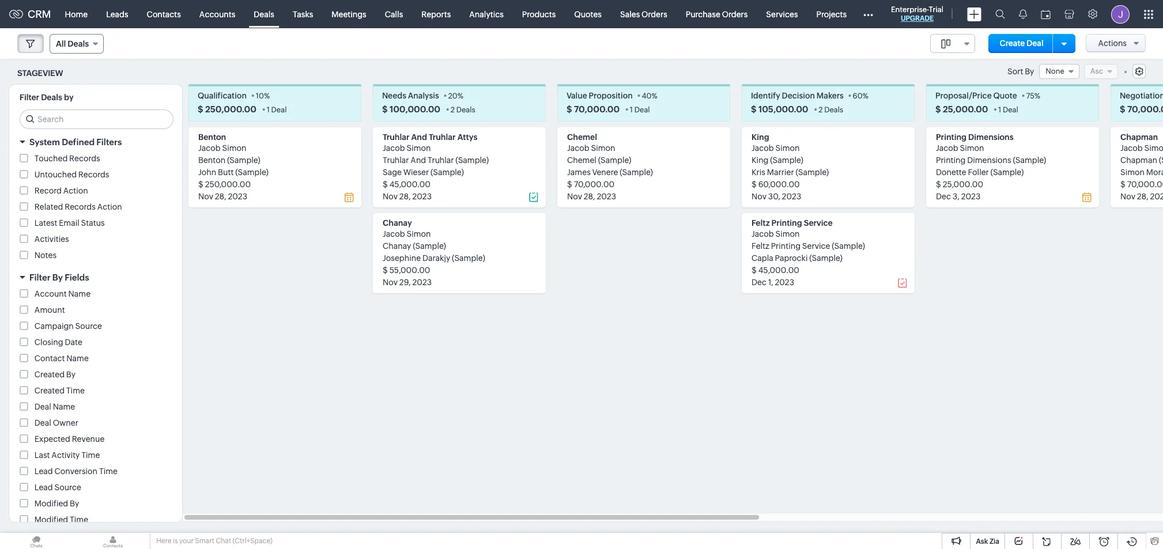 Task type: describe. For each thing, give the bounding box(es) containing it.
filter by fields button
[[9, 268, 182, 288]]

signals element
[[1012, 0, 1034, 28]]

deals down makers
[[824, 106, 843, 114]]

john butt (sample) link
[[198, 168, 269, 177]]

qualification
[[198, 91, 247, 100]]

name for deal name
[[53, 403, 75, 412]]

2 feltz from the top
[[752, 242, 769, 251]]

defined
[[62, 137, 95, 147]]

system defined filters button
[[9, 132, 182, 152]]

records for related
[[65, 203, 96, 212]]

deal right $ 250,000.00
[[271, 106, 287, 114]]

james venere (sample) link
[[567, 168, 653, 177]]

source for campaign source
[[75, 322, 102, 331]]

analysis
[[408, 91, 439, 100]]

2 for $ 100,000.00
[[451, 106, 455, 114]]

(sample) up capla paprocki (sample) 'link'
[[832, 242, 865, 251]]

tasks
[[293, 10, 313, 19]]

profile element
[[1104, 0, 1137, 28]]

filter for filter by fields
[[29, 273, 50, 283]]

28, inside chemel jacob simon chemel (sample) james venere (sample) $ 70,000.00 nov 28, 2023
[[584, 192, 595, 201]]

search image
[[996, 9, 1005, 19]]

1 vertical spatial dimensions
[[967, 156, 1011, 165]]

touched records
[[34, 154, 100, 163]]

simon inside chemel jacob simon chemel (sample) james venere (sample) $ 70,000.00 nov 28, 2023
[[591, 144, 615, 153]]

2023 inside 'chanay jacob simon chanay (sample) josephine darakjy (sample) $ 55,000.00 nov 29, 2023'
[[412, 278, 432, 287]]

notes
[[34, 251, 57, 260]]

truhlar up truhlar and truhlar (sample) link
[[429, 133, 456, 142]]

created for created by
[[34, 370, 65, 379]]

reports
[[422, 10, 451, 19]]

chapman jacob simo chapman (s simon mora $ 70,000.00 nov 28, 202
[[1121, 133, 1163, 201]]

2023 inside the king jacob simon king (sample) kris marrier (sample) $ 60,000.00 nov 30, 2023
[[782, 192, 801, 201]]

1 deal for $ 25,000.00
[[998, 106, 1018, 114]]

nov for king jacob simon king (sample) kris marrier (sample) $ 60,000.00 nov 30, 2023
[[752, 192, 767, 201]]

2 king from the top
[[752, 156, 769, 165]]

1 chanay from the top
[[383, 219, 412, 228]]

services
[[766, 10, 798, 19]]

zia
[[990, 538, 1000, 546]]

upgrade
[[901, 14, 934, 22]]

proposal/price quote
[[936, 91, 1017, 100]]

1 king from the top
[[752, 133, 769, 142]]

filters
[[96, 137, 122, 147]]

$ down value in the top of the page
[[567, 105, 572, 114]]

nov for benton jacob simon benton (sample) john butt (sample) $ 250,000.00 nov 28, 2023
[[198, 192, 213, 201]]

created for created time
[[34, 386, 65, 396]]

create
[[1000, 39, 1025, 48]]

simon inside the king jacob simon king (sample) kris marrier (sample) $ 60,000.00 nov 30, 2023
[[776, 144, 800, 153]]

(sample) up donette foller (sample) link
[[1013, 156, 1046, 165]]

1 vertical spatial service
[[802, 242, 830, 251]]

expected
[[34, 435, 70, 444]]

foller
[[968, 168, 989, 177]]

time down modified by at the bottom of the page
[[70, 516, 88, 525]]

deals down the 20 %
[[456, 106, 475, 114]]

system defined filters
[[29, 137, 122, 147]]

printing up donette
[[936, 156, 966, 165]]

modified time
[[34, 516, 88, 525]]

1 deal for $ 70,000.00
[[630, 106, 650, 114]]

deal down quote
[[1003, 106, 1018, 114]]

$ down "needs"
[[382, 105, 388, 114]]

account
[[34, 290, 67, 299]]

negotiation $ 70,000.0
[[1120, 91, 1163, 114]]

crm link
[[9, 8, 51, 20]]

nov inside the chapman jacob simo chapman (s simon mora $ 70,000.00 nov 28, 202
[[1121, 192, 1136, 201]]

None field
[[1039, 64, 1080, 79]]

dec inside printing dimensions jacob simon printing dimensions (sample) donette foller (sample) $ 25,000.00 dec 3, 2023
[[936, 192, 951, 201]]

king jacob simon king (sample) kris marrier (sample) $ 60,000.00 nov 30, 2023
[[752, 133, 829, 201]]

chat
[[216, 537, 231, 545]]

truhlar up the sage wieser (sample) "link"
[[428, 156, 454, 165]]

record action
[[34, 186, 88, 196]]

purchase orders
[[686, 10, 748, 19]]

last
[[34, 451, 50, 460]]

identify
[[751, 91, 780, 100]]

2023 inside chemel jacob simon chemel (sample) james venere (sample) $ 70,000.00 nov 28, 2023
[[597, 192, 616, 201]]

untouched
[[34, 170, 77, 179]]

75
[[1026, 92, 1035, 100]]

size image
[[941, 39, 950, 49]]

$ inside the chapman jacob simo chapman (s simon mora $ 70,000.00 nov 28, 202
[[1121, 180, 1126, 189]]

(sample) right marrier
[[796, 168, 829, 177]]

account name
[[34, 290, 91, 299]]

date
[[65, 338, 82, 347]]

related
[[34, 203, 63, 212]]

chapman (s link
[[1121, 156, 1163, 165]]

60,000.00
[[758, 180, 800, 189]]

2 benton from the top
[[198, 156, 226, 165]]

(ctrl+space)
[[233, 537, 273, 545]]

$ 100,000.00
[[382, 105, 440, 114]]

70,000.00 inside the chapman jacob simo chapman (s simon mora $ 70,000.00 nov 28, 202
[[1127, 180, 1163, 189]]

identify decision makers
[[751, 91, 844, 100]]

contact
[[34, 354, 65, 363]]

create menu image
[[967, 7, 982, 21]]

% for $ 100,000.00
[[458, 92, 463, 100]]

% for $ 25,000.00
[[1035, 92, 1041, 100]]

expected revenue
[[34, 435, 105, 444]]

deals inside field
[[68, 39, 89, 48]]

truhlar up 'sage'
[[383, 156, 409, 165]]

home link
[[56, 0, 97, 28]]

(sample) down printing dimensions (sample) link
[[991, 168, 1024, 177]]

truhlar down $ 100,000.00
[[383, 133, 410, 142]]

deal owner
[[34, 419, 78, 428]]

profile image
[[1111, 5, 1130, 23]]

simon inside the chapman jacob simo chapman (s simon mora $ 70,000.00 nov 28, 202
[[1121, 168, 1145, 177]]

(sample) up josephine darakjy (sample) link
[[413, 242, 446, 251]]

source for lead source
[[54, 483, 81, 492]]

simon inside feltz printing service jacob simon feltz printing service (sample) capla paprocki (sample) $ 45,000.00 dec 1, 2023
[[776, 230, 800, 239]]

simon inside benton jacob simon benton (sample) john butt (sample) $ 250,000.00 nov 28, 2023
[[222, 144, 246, 153]]

$ down "qualification"
[[198, 105, 203, 114]]

stageview
[[17, 68, 63, 78]]

ask zia
[[976, 538, 1000, 546]]

25,000.00 inside printing dimensions jacob simon printing dimensions (sample) donette foller (sample) $ 25,000.00 dec 3, 2023
[[943, 180, 983, 189]]

250,000.00 inside benton jacob simon benton (sample) john butt (sample) $ 250,000.00 nov 28, 2023
[[205, 180, 251, 189]]

1 feltz from the top
[[752, 219, 770, 228]]

0 vertical spatial dimensions
[[968, 133, 1014, 142]]

nov inside truhlar and truhlar attys jacob simon truhlar and truhlar (sample) sage wieser (sample) $ 45,000.00 nov 28, 2023
[[383, 192, 398, 201]]

filter for filter deals by
[[20, 93, 39, 102]]

45,000.00 inside feltz printing service jacob simon feltz printing service (sample) capla paprocki (sample) $ 45,000.00 dec 1, 2023
[[758, 266, 799, 275]]

contacts link
[[138, 0, 190, 28]]

capla
[[752, 254, 773, 263]]

2 deals for 105,000.00
[[819, 106, 843, 114]]

% for $ 70,000.00
[[652, 92, 658, 100]]

proposal/price
[[936, 91, 992, 100]]

butt
[[218, 168, 234, 177]]

70,000.00 down value proposition
[[574, 105, 620, 114]]

time right the conversion
[[99, 467, 118, 476]]

40
[[642, 92, 652, 100]]

purchase orders link
[[677, 0, 757, 28]]

% for $ 250,000.00
[[264, 92, 270, 100]]

by for modified
[[70, 499, 79, 509]]

truhlar and truhlar attys jacob simon truhlar and truhlar (sample) sage wieser (sample) $ 45,000.00 nov 28, 2023
[[383, 133, 489, 201]]

deal up expected
[[34, 419, 51, 428]]

name for contact name
[[66, 354, 89, 363]]

simon inside printing dimensions jacob simon printing dimensions (sample) donette foller (sample) $ 25,000.00 dec 3, 2023
[[960, 144, 984, 153]]

your
[[179, 537, 194, 545]]

quotes
[[574, 10, 602, 19]]

all
[[56, 39, 66, 48]]

(sample) up kris marrier (sample) link
[[770, 156, 804, 165]]

purchase
[[686, 10, 720, 19]]

2 chapman from the top
[[1121, 156, 1157, 165]]

printing down $ 25,000.00
[[936, 133, 967, 142]]

records for untouched
[[78, 170, 109, 179]]

calls
[[385, 10, 403, 19]]

jacob inside feltz printing service jacob simon feltz printing service (sample) capla paprocki (sample) $ 45,000.00 dec 1, 2023
[[752, 230, 774, 239]]

modified by
[[34, 499, 79, 509]]

printing up paprocki
[[771, 242, 801, 251]]

$ down 'identify'
[[751, 105, 757, 114]]

leads link
[[97, 0, 138, 28]]

1 chapman from the top
[[1121, 133, 1158, 142]]

king link
[[752, 133, 769, 142]]

accounts
[[199, 10, 235, 19]]

benton link
[[198, 133, 226, 142]]

latest email status
[[34, 219, 105, 228]]

dec inside feltz printing service jacob simon feltz printing service (sample) capla paprocki (sample) $ 45,000.00 dec 1, 2023
[[752, 278, 767, 287]]

simon inside 'chanay jacob simon chanay (sample) josephine darakjy (sample) $ 55,000.00 nov 29, 2023'
[[407, 230, 431, 239]]

marrier
[[767, 168, 794, 177]]

enterprise-trial upgrade
[[891, 5, 944, 22]]

1 25,000.00 from the top
[[943, 105, 988, 114]]

amount
[[34, 306, 65, 315]]

here is your smart chat (ctrl+space)
[[156, 537, 273, 545]]

chemel jacob simon chemel (sample) james venere (sample) $ 70,000.00 nov 28, 2023
[[567, 133, 653, 201]]

activity
[[51, 451, 80, 460]]

28, inside the chapman jacob simo chapman (s simon mora $ 70,000.00 nov 28, 202
[[1137, 192, 1149, 201]]

sage
[[383, 168, 402, 177]]

(sample) down feltz printing service (sample) link
[[809, 254, 843, 263]]

donette
[[936, 168, 966, 177]]

jacob inside printing dimensions jacob simon printing dimensions (sample) donette foller (sample) $ 25,000.00 dec 3, 2023
[[936, 144, 958, 153]]

2 for $ 105,000.00
[[819, 106, 823, 114]]

deals left tasks link
[[254, 10, 274, 19]]

(sample) down benton (sample) link
[[235, 168, 269, 177]]

deals left by on the left top
[[41, 93, 62, 102]]

latest
[[34, 219, 57, 228]]

lead conversion time
[[34, 467, 118, 476]]

(sample) down attys
[[456, 156, 489, 165]]



Task type: locate. For each thing, give the bounding box(es) containing it.
create menu element
[[960, 0, 989, 28]]

2 chanay from the top
[[383, 242, 411, 251]]

darakjy
[[422, 254, 450, 263]]

sales orders link
[[611, 0, 677, 28]]

0 vertical spatial action
[[63, 186, 88, 196]]

28, left 202
[[1137, 192, 1149, 201]]

fields
[[65, 273, 89, 283]]

$ down "john"
[[198, 180, 203, 189]]

accounts link
[[190, 0, 245, 28]]

60
[[853, 92, 863, 100]]

nov down james
[[567, 192, 582, 201]]

ask
[[976, 538, 988, 546]]

1 horizontal spatial action
[[97, 203, 122, 212]]

nov inside benton jacob simon benton (sample) john butt (sample) $ 250,000.00 nov 28, 2023
[[198, 192, 213, 201]]

1 horizontal spatial 1
[[630, 106, 633, 114]]

1 2 deals from the left
[[451, 106, 475, 114]]

dec left 1,
[[752, 278, 767, 287]]

1 vertical spatial lead
[[34, 483, 53, 492]]

action up 'status'
[[97, 203, 122, 212]]

orders
[[642, 10, 667, 19], [722, 10, 748, 19]]

All Deals field
[[50, 34, 104, 54]]

printing down 30,
[[772, 219, 802, 228]]

1 benton from the top
[[198, 133, 226, 142]]

all deals
[[56, 39, 89, 48]]

chats image
[[0, 533, 73, 549]]

by for filter
[[52, 273, 63, 283]]

$ inside feltz printing service jacob simon feltz printing service (sample) capla paprocki (sample) $ 45,000.00 dec 1, 2023
[[752, 266, 757, 275]]

orders for sales orders
[[642, 10, 667, 19]]

2023 inside printing dimensions jacob simon printing dimensions (sample) donette foller (sample) $ 25,000.00 dec 3, 2023
[[961, 192, 981, 201]]

% right analysis
[[458, 92, 463, 100]]

Search text field
[[20, 110, 173, 129]]

1 1 from the left
[[267, 106, 270, 114]]

2023 inside benton jacob simon benton (sample) john butt (sample) $ 250,000.00 nov 28, 2023
[[228, 192, 247, 201]]

2 orders from the left
[[722, 10, 748, 19]]

2 vertical spatial records
[[65, 203, 96, 212]]

name down fields
[[68, 290, 91, 299]]

needs analysis
[[382, 91, 439, 100]]

1 vertical spatial name
[[66, 354, 89, 363]]

0 vertical spatial created
[[34, 370, 65, 379]]

1 vertical spatial filter
[[29, 273, 50, 283]]

simon inside truhlar and truhlar attys jacob simon truhlar and truhlar (sample) sage wieser (sample) $ 45,000.00 nov 28, 2023
[[407, 144, 431, 153]]

and up wieser
[[411, 156, 426, 165]]

email
[[59, 219, 79, 228]]

0 vertical spatial king
[[752, 133, 769, 142]]

by inside dropdown button
[[52, 273, 63, 283]]

45,000.00 inside truhlar and truhlar attys jacob simon truhlar and truhlar (sample) sage wieser (sample) $ 45,000.00 nov 28, 2023
[[389, 180, 431, 189]]

0 vertical spatial dec
[[936, 192, 951, 201]]

28, down wieser
[[399, 192, 411, 201]]

jacob inside the king jacob simon king (sample) kris marrier (sample) $ 60,000.00 nov 30, 2023
[[752, 144, 774, 153]]

deals right all
[[68, 39, 89, 48]]

contact name
[[34, 354, 89, 363]]

2 1 from the left
[[630, 106, 633, 114]]

1 horizontal spatial dec
[[936, 192, 951, 201]]

service up capla paprocki (sample) 'link'
[[802, 242, 830, 251]]

search element
[[989, 0, 1012, 28]]

modified down the 'lead source' at the left bottom of the page
[[34, 499, 68, 509]]

chanay up josephine
[[383, 242, 411, 251]]

1 250,000.00 from the top
[[205, 105, 256, 114]]

modified for modified time
[[34, 516, 68, 525]]

lead down last
[[34, 467, 53, 476]]

70,000.00 inside chemel jacob simon chemel (sample) james venere (sample) $ 70,000.00 nov 28, 2023
[[574, 180, 615, 189]]

25,000.00 down proposal/price
[[943, 105, 988, 114]]

5 % from the left
[[1035, 92, 1041, 100]]

created
[[34, 370, 65, 379], [34, 386, 65, 396]]

filter
[[20, 93, 39, 102], [29, 273, 50, 283]]

1 down 10 %
[[267, 106, 270, 114]]

0 vertical spatial service
[[804, 219, 833, 228]]

1 vertical spatial records
[[78, 170, 109, 179]]

by
[[1025, 67, 1034, 76], [52, 273, 63, 283], [66, 370, 76, 379], [70, 499, 79, 509]]

1 % from the left
[[264, 92, 270, 100]]

name up owner
[[53, 403, 75, 412]]

1 vertical spatial 45,000.00
[[758, 266, 799, 275]]

0 vertical spatial filter
[[20, 93, 39, 102]]

name for account name
[[68, 290, 91, 299]]

1 horizontal spatial 45,000.00
[[758, 266, 799, 275]]

70,000.00 down simon mora link
[[1127, 180, 1163, 189]]

2023 right 29,
[[412, 278, 432, 287]]

chemel up james
[[567, 156, 597, 165]]

2023 down venere
[[597, 192, 616, 201]]

jacob down king link
[[752, 144, 774, 153]]

proposition
[[589, 91, 633, 100]]

2 horizontal spatial 1
[[998, 106, 1001, 114]]

paprocki
[[775, 254, 808, 263]]

chanay up the chanay (sample) link
[[383, 219, 412, 228]]

deal down the 40
[[635, 106, 650, 114]]

nov down simon mora link
[[1121, 192, 1136, 201]]

needs
[[382, 91, 406, 100]]

josephine
[[383, 254, 421, 263]]

2 1 deal from the left
[[630, 106, 650, 114]]

chanay
[[383, 219, 412, 228], [383, 242, 411, 251]]

1 for 25,000.00
[[998, 106, 1001, 114]]

1 vertical spatial chanay
[[383, 242, 411, 251]]

deal right create
[[1027, 39, 1044, 48]]

1 down proposition on the right top of page
[[630, 106, 633, 114]]

$ inside printing dimensions jacob simon printing dimensions (sample) donette foller (sample) $ 25,000.00 dec 3, 2023
[[936, 180, 941, 189]]

None field
[[930, 34, 975, 53]]

$ down proposal/price
[[936, 105, 941, 114]]

by down the contact name
[[66, 370, 76, 379]]

1 1 deal from the left
[[267, 106, 287, 114]]

0 horizontal spatial 2 deals
[[451, 106, 475, 114]]

quote
[[993, 91, 1017, 100]]

0 horizontal spatial 45,000.00
[[389, 180, 431, 189]]

feltz up capla
[[752, 242, 769, 251]]

1 deal down quote
[[998, 106, 1018, 114]]

29,
[[399, 278, 411, 287]]

0 horizontal spatial orders
[[642, 10, 667, 19]]

modified
[[34, 499, 68, 509], [34, 516, 68, 525]]

2 chemel from the top
[[567, 156, 597, 165]]

filter inside dropdown button
[[29, 273, 50, 283]]

contacts image
[[77, 533, 149, 549]]

1 modified from the top
[[34, 499, 68, 509]]

1 vertical spatial chemel
[[567, 156, 597, 165]]

1 lead from the top
[[34, 467, 53, 476]]

jacob up 'sage'
[[383, 144, 405, 153]]

related records action
[[34, 203, 122, 212]]

1 horizontal spatial orders
[[722, 10, 748, 19]]

4 % from the left
[[863, 92, 869, 100]]

10 %
[[256, 92, 270, 100]]

system
[[29, 137, 60, 147]]

2 28, from the left
[[399, 192, 411, 201]]

2 % from the left
[[458, 92, 463, 100]]

benton up benton (sample) link
[[198, 133, 226, 142]]

1 vertical spatial benton
[[198, 156, 226, 165]]

simon down feltz printing service link
[[776, 230, 800, 239]]

0 vertical spatial chemel
[[567, 133, 597, 142]]

1 deal
[[267, 106, 287, 114], [630, 106, 650, 114], [998, 106, 1018, 114]]

nov left 29,
[[383, 278, 398, 287]]

king up king (sample) link
[[752, 133, 769, 142]]

1 for 250,000.00
[[267, 106, 270, 114]]

kris marrier (sample) link
[[752, 168, 829, 177]]

closing
[[34, 338, 63, 347]]

nov inside chemel jacob simon chemel (sample) james venere (sample) $ 70,000.00 nov 28, 2023
[[567, 192, 582, 201]]

28, down butt
[[215, 192, 226, 201]]

1 vertical spatial king
[[752, 156, 769, 165]]

2 2 deals from the left
[[819, 106, 843, 114]]

created by
[[34, 370, 76, 379]]

2 created from the top
[[34, 386, 65, 396]]

jacob inside chemel jacob simon chemel (sample) james venere (sample) $ 70,000.00 nov 28, 2023
[[567, 144, 590, 153]]

1 vertical spatial modified
[[34, 516, 68, 525]]

0 vertical spatial modified
[[34, 499, 68, 509]]

venere
[[592, 168, 618, 177]]

3 % from the left
[[652, 92, 658, 100]]

james
[[567, 168, 591, 177]]

chemel up chemel (sample) link
[[567, 133, 597, 142]]

simon down printing dimensions link
[[960, 144, 984, 153]]

deal inside button
[[1027, 39, 1044, 48]]

2 down makers
[[819, 106, 823, 114]]

2023 right 3,
[[961, 192, 981, 201]]

1 vertical spatial 25,000.00
[[943, 180, 983, 189]]

1 vertical spatial 250,000.00
[[205, 180, 251, 189]]

jacob up donette
[[936, 144, 958, 153]]

% right makers
[[863, 92, 869, 100]]

projects
[[817, 10, 847, 19]]

created down contact
[[34, 370, 65, 379]]

products link
[[513, 0, 565, 28]]

filter up account
[[29, 273, 50, 283]]

$ down 'sage'
[[383, 180, 388, 189]]

1 vertical spatial source
[[54, 483, 81, 492]]

lead for lead conversion time
[[34, 467, 53, 476]]

meetings link
[[322, 0, 376, 28]]

20 %
[[448, 92, 463, 100]]

feltz printing service jacob simon feltz printing service (sample) capla paprocki (sample) $ 45,000.00 dec 1, 2023
[[752, 219, 865, 287]]

Other Modules field
[[856, 5, 881, 23]]

1 horizontal spatial 2
[[819, 106, 823, 114]]

$ down capla
[[752, 266, 757, 275]]

105,000.00
[[759, 105, 808, 114]]

(sample) up james venere (sample) link
[[598, 156, 631, 165]]

john
[[198, 168, 216, 177]]

modified for modified by
[[34, 499, 68, 509]]

jacob inside 'chanay jacob simon chanay (sample) josephine darakjy (sample) $ 55,000.00 nov 29, 2023'
[[383, 230, 405, 239]]

action up the related records action
[[63, 186, 88, 196]]

% right quote
[[1035, 92, 1041, 100]]

signals image
[[1019, 9, 1027, 19]]

closing date
[[34, 338, 82, 347]]

(sample) up 'john butt (sample)' link
[[227, 156, 260, 165]]

nov for chemel jacob simon chemel (sample) james venere (sample) $ 70,000.00 nov 28, 2023
[[567, 192, 582, 201]]

1 vertical spatial feltz
[[752, 242, 769, 251]]

records for touched
[[69, 154, 100, 163]]

2 2 from the left
[[819, 106, 823, 114]]

(sample) right venere
[[620, 168, 653, 177]]

$ left 70,000.0
[[1120, 105, 1126, 114]]

2 modified from the top
[[34, 516, 68, 525]]

2 vertical spatial name
[[53, 403, 75, 412]]

1 vertical spatial dec
[[752, 278, 767, 287]]

0 vertical spatial records
[[69, 154, 100, 163]]

sort by
[[1008, 67, 1034, 76]]

products
[[522, 10, 556, 19]]

jacob inside benton jacob simon benton (sample) john butt (sample) $ 250,000.00 nov 28, 2023
[[198, 144, 221, 153]]

jacob down chemel link
[[567, 144, 590, 153]]

2 25,000.00 from the top
[[943, 180, 983, 189]]

1 horizontal spatial 1 deal
[[630, 106, 650, 114]]

$ down james
[[567, 180, 572, 189]]

2 deals down the 20 %
[[451, 106, 475, 114]]

45,000.00 down wieser
[[389, 180, 431, 189]]

none
[[1046, 67, 1065, 76]]

0 vertical spatial name
[[68, 290, 91, 299]]

2 horizontal spatial 1 deal
[[998, 106, 1018, 114]]

1 chemel from the top
[[567, 133, 597, 142]]

chemel link
[[567, 133, 597, 142]]

owner
[[53, 419, 78, 428]]

simon up benton (sample) link
[[222, 144, 246, 153]]

1 deal for $ 250,000.00
[[267, 106, 287, 114]]

0 vertical spatial chanay
[[383, 219, 412, 228]]

28, inside truhlar and truhlar attys jacob simon truhlar and truhlar (sample) sage wieser (sample) $ 45,000.00 nov 28, 2023
[[399, 192, 411, 201]]

$ down simon mora link
[[1121, 180, 1126, 189]]

$ down donette
[[936, 180, 941, 189]]

nov inside 'chanay jacob simon chanay (sample) josephine darakjy (sample) $ 55,000.00 nov 29, 2023'
[[383, 278, 398, 287]]

by for created
[[66, 370, 76, 379]]

by up account name
[[52, 273, 63, 283]]

$ 250,000.00
[[198, 105, 256, 114]]

truhlar and truhlar (sample) link
[[383, 156, 489, 165]]

truhlar
[[383, 133, 410, 142], [429, 133, 456, 142], [383, 156, 409, 165], [428, 156, 454, 165]]

25,000.00 up 3,
[[943, 180, 983, 189]]

touched
[[34, 154, 68, 163]]

1
[[267, 106, 270, 114], [630, 106, 633, 114], [998, 106, 1001, 114]]

chapman up simo
[[1121, 133, 1158, 142]]

1 created from the top
[[34, 370, 65, 379]]

nov down 'sage'
[[383, 192, 398, 201]]

jacob inside truhlar and truhlar attys jacob simon truhlar and truhlar (sample) sage wieser (sample) $ 45,000.00 nov 28, 2023
[[383, 144, 405, 153]]

0 vertical spatial 25,000.00
[[943, 105, 988, 114]]

printing
[[936, 133, 967, 142], [936, 156, 966, 165], [772, 219, 802, 228], [771, 242, 801, 251]]

2023 inside truhlar and truhlar attys jacob simon truhlar and truhlar (sample) sage wieser (sample) $ 45,000.00 nov 28, 2023
[[412, 192, 432, 201]]

projects link
[[807, 0, 856, 28]]

$ inside the king jacob simon king (sample) kris marrier (sample) $ 60,000.00 nov 30, 2023
[[752, 180, 757, 189]]

250,000.00 down butt
[[205, 180, 251, 189]]

created time
[[34, 386, 85, 396]]

0 horizontal spatial 2
[[451, 106, 455, 114]]

by for sort
[[1025, 67, 1034, 76]]

1 vertical spatial created
[[34, 386, 65, 396]]

dimensions up printing dimensions (sample) link
[[968, 133, 1014, 142]]

2023 down 'john butt (sample)' link
[[228, 192, 247, 201]]

1 28, from the left
[[215, 192, 226, 201]]

name down date
[[66, 354, 89, 363]]

% right "qualification"
[[264, 92, 270, 100]]

enterprise-
[[891, 5, 929, 14]]

2023 inside feltz printing service jacob simon feltz printing service (sample) capla paprocki (sample) $ 45,000.00 dec 1, 2023
[[775, 278, 794, 287]]

0 vertical spatial 45,000.00
[[389, 180, 431, 189]]

% for $ 105,000.00
[[863, 92, 869, 100]]

28, inside benton jacob simon benton (sample) john butt (sample) $ 250,000.00 nov 28, 2023
[[215, 192, 226, 201]]

time down revenue
[[81, 451, 100, 460]]

1 2 from the left
[[451, 106, 455, 114]]

(sample) right "darakjy"
[[452, 254, 485, 263]]

chemel
[[567, 133, 597, 142], [567, 156, 597, 165]]

1 for 70,000.00
[[630, 106, 633, 114]]

0 vertical spatial 250,000.00
[[205, 105, 256, 114]]

dimensions
[[968, 133, 1014, 142], [967, 156, 1011, 165]]

makers
[[817, 91, 844, 100]]

0 vertical spatial source
[[75, 322, 102, 331]]

3 28, from the left
[[584, 192, 595, 201]]

0 vertical spatial chapman
[[1121, 133, 1158, 142]]

sort
[[1008, 67, 1023, 76]]

$ inside negotiation $ 70,000.0
[[1120, 105, 1126, 114]]

$
[[198, 105, 203, 114], [382, 105, 388, 114], [567, 105, 572, 114], [751, 105, 757, 114], [936, 105, 941, 114], [1120, 105, 1126, 114], [198, 180, 203, 189], [383, 180, 388, 189], [567, 180, 572, 189], [752, 180, 757, 189], [936, 180, 941, 189], [1121, 180, 1126, 189], [383, 266, 388, 275], [752, 266, 757, 275]]

simon mora link
[[1121, 168, 1163, 177]]

nov down "john"
[[198, 192, 213, 201]]

1 vertical spatial action
[[97, 203, 122, 212]]

benton
[[198, 133, 226, 142], [198, 156, 226, 165]]

sales orders
[[620, 10, 667, 19]]

value
[[567, 91, 587, 100]]

benton up "john"
[[198, 156, 226, 165]]

$ inside 'chanay jacob simon chanay (sample) josephine darakjy (sample) $ 55,000.00 nov 29, 2023'
[[383, 266, 388, 275]]

dec
[[936, 192, 951, 201], [752, 278, 767, 287]]

time down created by
[[66, 386, 85, 396]]

negotiation
[[1120, 91, 1163, 100]]

records down defined
[[69, 154, 100, 163]]

0 vertical spatial benton
[[198, 133, 226, 142]]

jacob inside the chapman jacob simo chapman (s simon mora $ 70,000.00 nov 28, 202
[[1121, 144, 1143, 153]]

1 horizontal spatial 2 deals
[[819, 106, 843, 114]]

status
[[81, 219, 105, 228]]

0 horizontal spatial dec
[[752, 278, 767, 287]]

feltz printing service (sample) link
[[752, 242, 865, 251]]

2 deals for 100,000.00
[[451, 106, 475, 114]]

3,
[[953, 192, 960, 201]]

20
[[448, 92, 458, 100]]

3 1 deal from the left
[[998, 106, 1018, 114]]

$ inside truhlar and truhlar attys jacob simon truhlar and truhlar (sample) sage wieser (sample) $ 45,000.00 nov 28, 2023
[[383, 180, 388, 189]]

4 28, from the left
[[1137, 192, 1149, 201]]

$ inside chemel jacob simon chemel (sample) james venere (sample) $ 70,000.00 nov 28, 2023
[[567, 180, 572, 189]]

2 lead from the top
[[34, 483, 53, 492]]

actions
[[1098, 39, 1127, 48]]

revenue
[[72, 435, 105, 444]]

king up kris
[[752, 156, 769, 165]]

nov inside the king jacob simon king (sample) kris marrier (sample) $ 60,000.00 nov 30, 2023
[[752, 192, 767, 201]]

trial
[[929, 5, 944, 14]]

and down 100,000.00
[[411, 133, 427, 142]]

1 vertical spatial chapman
[[1121, 156, 1157, 165]]

(sample) down truhlar and truhlar (sample) link
[[431, 168, 464, 177]]

3 1 from the left
[[998, 106, 1001, 114]]

$ inside benton jacob simon benton (sample) john butt (sample) $ 250,000.00 nov 28, 2023
[[198, 180, 203, 189]]

services link
[[757, 0, 807, 28]]

contacts
[[147, 10, 181, 19]]

orders right sales
[[642, 10, 667, 19]]

lead for lead source
[[34, 483, 53, 492]]

conversion
[[54, 467, 97, 476]]

1 vertical spatial and
[[411, 156, 426, 165]]

0 horizontal spatial 1
[[267, 106, 270, 114]]

250,000.00 down "qualification"
[[205, 105, 256, 114]]

donette foller (sample) link
[[936, 168, 1024, 177]]

70,000.0
[[1127, 105, 1163, 114]]

0 vertical spatial and
[[411, 133, 427, 142]]

0 vertical spatial feltz
[[752, 219, 770, 228]]

0 horizontal spatial 1 deal
[[267, 106, 287, 114]]

0 horizontal spatial action
[[63, 186, 88, 196]]

calendar image
[[1041, 10, 1051, 19]]

orders for purchase orders
[[722, 10, 748, 19]]

reports link
[[412, 0, 460, 28]]

0 vertical spatial lead
[[34, 467, 53, 476]]

attys
[[458, 133, 477, 142]]

benton jacob simon benton (sample) john butt (sample) $ 250,000.00 nov 28, 2023
[[198, 133, 269, 201]]

2 250,000.00 from the top
[[205, 180, 251, 189]]

45,000.00 up 1,
[[758, 266, 799, 275]]

printing dimensions jacob simon printing dimensions (sample) donette foller (sample) $ 25,000.00 dec 3, 2023
[[936, 133, 1046, 201]]

by right sort
[[1025, 67, 1034, 76]]

nov for chanay jacob simon chanay (sample) josephine darakjy (sample) $ 55,000.00 nov 29, 2023
[[383, 278, 398, 287]]

28, down james
[[584, 192, 595, 201]]

1 orders from the left
[[642, 10, 667, 19]]

1 deal down 10 %
[[267, 106, 287, 114]]

deals link
[[245, 0, 284, 28]]

$ down kris
[[752, 180, 757, 189]]

modified down modified by at the bottom of the page
[[34, 516, 68, 525]]

deal up deal owner
[[34, 403, 51, 412]]



Task type: vqa. For each thing, say whether or not it's contained in the screenshot.
the + New
no



